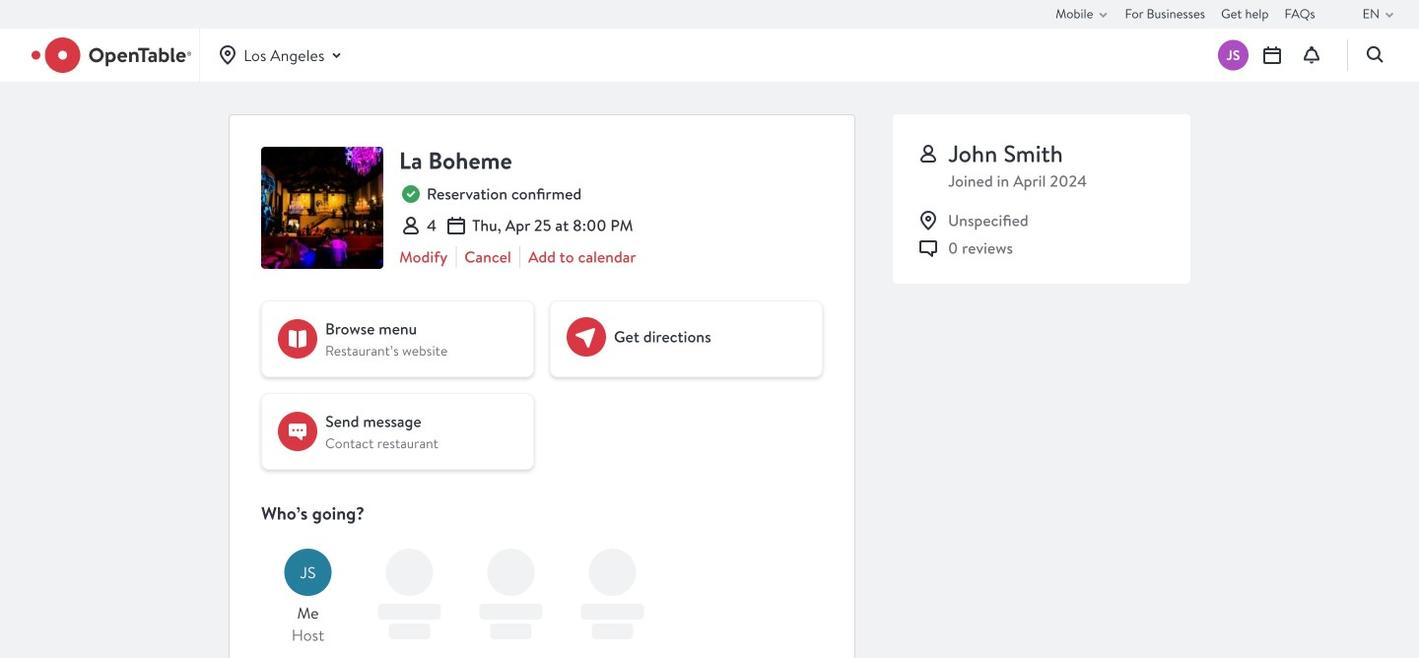Task type: describe. For each thing, give the bounding box(es) containing it.
opentable logo image
[[32, 37, 191, 73]]



Task type: locate. For each thing, give the bounding box(es) containing it.
la boheme image
[[261, 147, 383, 269]]



Task type: vqa. For each thing, say whether or not it's contained in the screenshot.
Email email field
no



